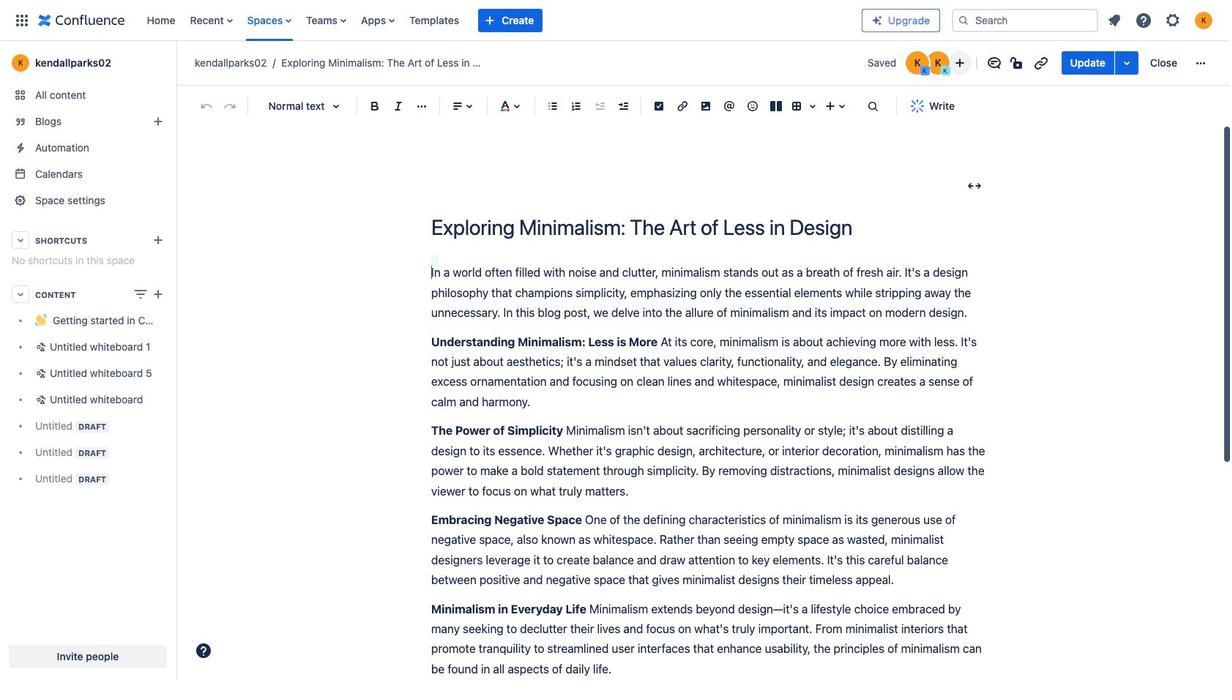 Task type: locate. For each thing, give the bounding box(es) containing it.
list for appswitcher icon
[[140, 0, 862, 41]]

change view image
[[132, 286, 149, 303]]

space element
[[0, 41, 176, 681]]

banner
[[0, 0, 1231, 41]]

bold ⌘b image
[[366, 97, 384, 115]]

mention @ image
[[721, 97, 738, 115]]

None search field
[[952, 8, 1099, 32]]

find and replace image
[[865, 97, 882, 115]]

your profile and preferences image
[[1196, 11, 1213, 29]]

group
[[1062, 51, 1187, 75]]

bullet list ⌘⇧8 image
[[544, 97, 562, 115]]

confluence image
[[38, 11, 125, 29], [38, 11, 125, 29]]

1 horizontal spatial list
[[1102, 7, 1222, 33]]

link ⌘k image
[[674, 97, 692, 115]]

Blog post title text field
[[432, 216, 988, 240]]

settings icon image
[[1165, 11, 1182, 29]]

tree
[[6, 308, 170, 492]]

create a blog image
[[149, 113, 167, 130]]

text formatting group
[[363, 95, 434, 118]]

indent tab image
[[615, 97, 632, 115]]

Main content area, start typing to enter text. text field
[[432, 263, 988, 681]]

tree inside space element
[[6, 308, 170, 492]]

0 horizontal spatial list
[[140, 0, 862, 41]]

search image
[[958, 14, 970, 26]]

table size image
[[804, 97, 822, 115]]

create image
[[149, 286, 167, 303]]

notification icon image
[[1106, 11, 1124, 29]]

list
[[140, 0, 862, 41], [1102, 7, 1222, 33]]

layouts image
[[768, 97, 785, 115]]



Task type: describe. For each thing, give the bounding box(es) containing it.
more image
[[1193, 54, 1210, 72]]

no restrictions image
[[1009, 54, 1027, 72]]

premium image
[[872, 14, 884, 26]]

appswitcher icon image
[[13, 11, 31, 29]]

invite to edit image
[[951, 54, 969, 72]]

list formating group
[[541, 95, 635, 118]]

add shortcut image
[[149, 232, 167, 249]]

action item [] image
[[651, 97, 668, 115]]

Search field
[[952, 8, 1099, 32]]

help icon image
[[1136, 11, 1153, 29]]

make page full-width image
[[966, 178, 984, 195]]

global element
[[9, 0, 862, 41]]

emoji : image
[[744, 97, 762, 115]]

table ⇧⌥t image
[[788, 97, 806, 115]]

avatar group element
[[904, 50, 951, 76]]

add image, video, or file image
[[697, 97, 715, 115]]

adjust update settings image
[[1119, 54, 1136, 72]]

more formatting image
[[413, 97, 431, 115]]

collapse sidebar image
[[160, 48, 192, 78]]

numbered list ⌘⇧7 image
[[568, 97, 585, 115]]

italic ⌘i image
[[390, 97, 407, 115]]

comment icon image
[[986, 54, 1003, 72]]

align left image
[[449, 97, 467, 115]]

list for the premium "image"
[[1102, 7, 1222, 33]]

copy link image
[[1033, 54, 1050, 72]]



Task type: vqa. For each thing, say whether or not it's contained in the screenshot.
Blog post title text box
yes



